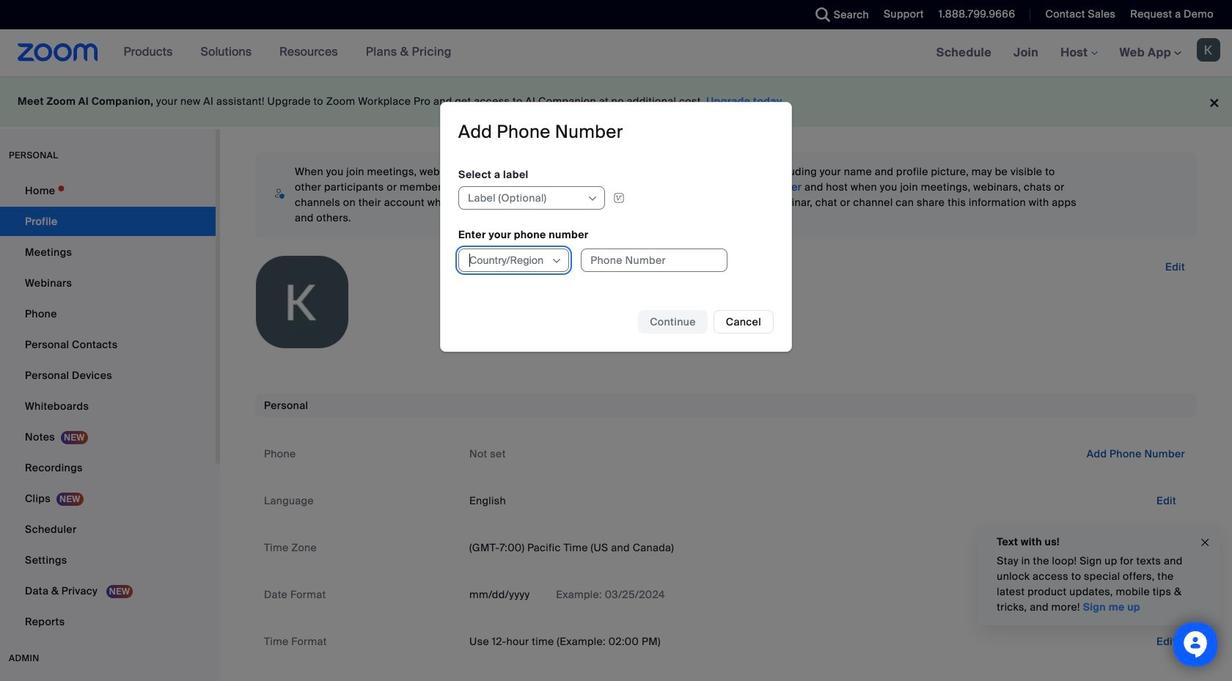 Task type: describe. For each thing, give the bounding box(es) containing it.
Phone Number text field
[[581, 248, 728, 272]]

personal menu menu
[[0, 176, 216, 638]]



Task type: locate. For each thing, give the bounding box(es) containing it.
product information navigation
[[113, 29, 463, 76]]

Select Country text field
[[468, 249, 550, 271]]

application
[[459, 186, 748, 210]]

1 horizontal spatial show options image
[[587, 193, 599, 204]]

show options image right 'select country' text box
[[551, 255, 563, 267]]

0 vertical spatial show options image
[[587, 193, 599, 204]]

meetings navigation
[[926, 29, 1233, 77]]

footer
[[0, 76, 1233, 127]]

user photo image
[[256, 256, 348, 348]]

dialog
[[440, 102, 792, 352]]

support version for phone label image
[[609, 191, 629, 204]]

banner
[[0, 29, 1233, 77]]

show options image left support version for phone label icon
[[587, 193, 599, 204]]

0 horizontal spatial show options image
[[551, 255, 563, 267]]

close image
[[1200, 535, 1211, 551]]

heading
[[459, 121, 623, 143]]

show options image
[[587, 193, 599, 204], [551, 255, 563, 267]]

1 vertical spatial show options image
[[551, 255, 563, 267]]



Task type: vqa. For each thing, say whether or not it's contained in the screenshot.
heading
yes



